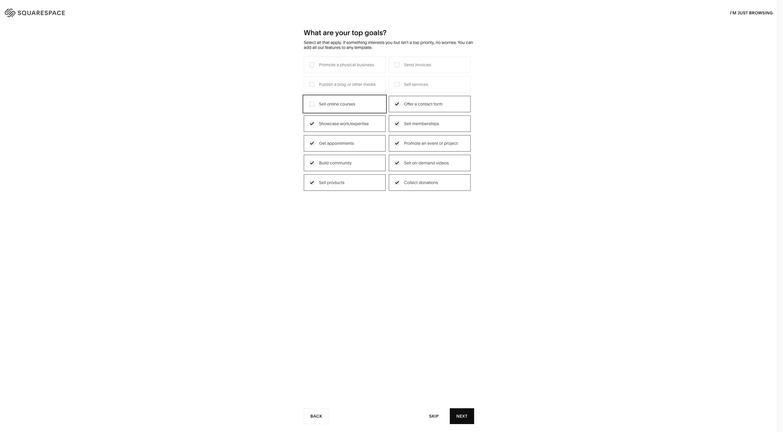 Task type: describe. For each thing, give the bounding box(es) containing it.
nature & animals link
[[390, 90, 429, 96]]

demand
[[419, 160, 435, 166]]

i'm
[[730, 10, 737, 15]]

courses
[[340, 101, 355, 107]]

a for offer a contact form
[[415, 101, 417, 107]]

real estate & properties link
[[328, 125, 380, 131]]

an
[[422, 141, 426, 146]]

media
[[363, 82, 376, 87]]

online
[[327, 101, 339, 107]]

products
[[327, 180, 344, 185]]

log             in link
[[755, 9, 770, 15]]

sell products
[[319, 180, 344, 185]]

dario
[[312, 411, 327, 417]]

you
[[458, 40, 465, 45]]

fitness
[[390, 99, 404, 104]]

back button
[[304, 409, 329, 424]]

services
[[412, 82, 428, 87]]

community & non-profits
[[266, 108, 315, 113]]

publish a blog or other media
[[319, 82, 376, 87]]

in
[[766, 9, 770, 15]]

squarespace logo image
[[12, 7, 80, 17]]

that
[[322, 40, 330, 45]]

sell for sell online courses
[[319, 101, 326, 107]]

i'm just browsing
[[730, 10, 773, 15]]

collect
[[404, 180, 418, 185]]

memberships
[[412, 121, 439, 126]]

apply.
[[331, 40, 342, 45]]

physical
[[340, 62, 356, 67]]

restaurants
[[328, 90, 351, 96]]

goals?
[[365, 28, 387, 37]]

you
[[386, 40, 393, 45]]

sell services
[[404, 82, 428, 87]]

project
[[444, 141, 458, 146]]

event
[[427, 141, 438, 146]]

estate
[[338, 125, 350, 131]]

just
[[738, 10, 748, 15]]

community
[[330, 160, 352, 166]]

are
[[323, 28, 334, 37]]

properties
[[354, 125, 374, 131]]

next
[[456, 414, 467, 419]]

home
[[390, 81, 402, 87]]

media
[[328, 99, 341, 104]]

i'm just browsing link
[[730, 5, 773, 21]]

what
[[304, 28, 321, 37]]

log             in
[[755, 9, 770, 15]]

contact
[[418, 101, 433, 107]]

worries.
[[442, 40, 457, 45]]

interests
[[368, 40, 385, 45]]

get appointments
[[319, 141, 354, 146]]

& for animals
[[404, 90, 407, 96]]

promote a physical business
[[319, 62, 374, 67]]

nature & animals
[[390, 90, 423, 96]]

1 horizontal spatial top
[[413, 40, 419, 45]]

or for blog
[[347, 82, 351, 87]]

sell online courses
[[319, 101, 355, 107]]

build
[[319, 160, 329, 166]]

travel link
[[328, 81, 346, 87]]

real
[[328, 125, 337, 131]]

business
[[357, 62, 374, 67]]

skip button
[[423, 408, 445, 425]]

or for event
[[439, 141, 443, 146]]

send invoices
[[404, 62, 431, 67]]

promote for promote a physical business
[[319, 62, 336, 67]]

form
[[434, 101, 443, 107]]

what are your top goals? select all that apply. if something interests you but isn't a top priority, no worries. you can add all our features to any template.
[[304, 28, 473, 50]]

sell on-demand videos
[[404, 160, 449, 166]]

media & podcasts link
[[328, 99, 369, 104]]

to
[[342, 45, 346, 50]]

professional services
[[266, 90, 308, 96]]

0 horizontal spatial top
[[352, 28, 363, 37]]



Task type: locate. For each thing, give the bounding box(es) containing it.
sell left online
[[319, 101, 326, 107]]

on-
[[412, 160, 419, 166]]

sell for sell services
[[404, 82, 411, 87]]

blog
[[337, 82, 346, 87]]

& for decor
[[403, 81, 406, 87]]

your
[[335, 28, 350, 37]]

promote an event or project
[[404, 141, 458, 146]]

log
[[755, 9, 765, 15]]

restaurants link
[[328, 90, 357, 96]]

community & non-profits link
[[266, 108, 321, 113]]

appointments
[[327, 141, 354, 146]]

offer
[[404, 101, 414, 107]]

next button
[[450, 409, 474, 424]]

& left non-
[[290, 108, 293, 113]]

sell left the memberships
[[404, 121, 411, 126]]

promote left the an
[[404, 141, 421, 146]]

a
[[410, 40, 412, 45], [337, 62, 339, 67], [334, 82, 336, 87], [415, 101, 417, 107]]

travel
[[328, 81, 340, 87]]

all left that
[[317, 40, 321, 45]]

top
[[352, 28, 363, 37], [413, 40, 419, 45]]

showcase work/expertise
[[319, 121, 369, 126]]

events link
[[328, 108, 347, 113]]

skip
[[429, 414, 439, 419]]

get
[[319, 141, 326, 146]]

back
[[311, 414, 322, 419]]

home & decor
[[390, 81, 419, 87]]

a right offer
[[415, 101, 417, 107]]

0 horizontal spatial or
[[347, 82, 351, 87]]

& right 'nature'
[[404, 90, 407, 96]]

videos
[[436, 160, 449, 166]]

sell for sell memberships
[[404, 121, 411, 126]]

profits
[[303, 108, 315, 113]]

community
[[266, 108, 289, 113]]

sell for sell products
[[319, 180, 326, 185]]

1 vertical spatial or
[[439, 141, 443, 146]]

priority,
[[420, 40, 435, 45]]

professional
[[266, 90, 290, 96]]

a left 'physical'
[[337, 62, 339, 67]]

something
[[346, 40, 367, 45]]

a left blog
[[334, 82, 336, 87]]

add
[[304, 45, 311, 50]]

a for publish a blog or other media
[[334, 82, 336, 87]]

& right 'estate'
[[351, 125, 353, 131]]

1 vertical spatial promote
[[404, 141, 421, 146]]

sell for sell on-demand videos
[[404, 160, 411, 166]]

1 horizontal spatial or
[[439, 141, 443, 146]]

0 vertical spatial or
[[347, 82, 351, 87]]

promote
[[319, 62, 336, 67], [404, 141, 421, 146]]

template.
[[354, 45, 373, 50]]

media & podcasts
[[328, 99, 363, 104]]

or right blog
[[347, 82, 351, 87]]

select
[[304, 40, 316, 45]]

a for promote a physical business
[[337, 62, 339, 67]]

1 vertical spatial top
[[413, 40, 419, 45]]

invoices
[[415, 62, 431, 67]]

or right event
[[439, 141, 443, 146]]

home & decor link
[[390, 81, 425, 87]]

a right isn't
[[410, 40, 412, 45]]

browsing
[[749, 10, 773, 15]]

0 horizontal spatial promote
[[319, 62, 336, 67]]

services
[[291, 90, 308, 96]]

& for non-
[[290, 108, 293, 113]]

1 horizontal spatial promote
[[404, 141, 421, 146]]

but
[[394, 40, 400, 45]]

can
[[466, 40, 473, 45]]

&
[[403, 81, 406, 87], [404, 90, 407, 96], [341, 99, 344, 104], [290, 108, 293, 113], [351, 125, 353, 131]]

donations
[[419, 180, 438, 185]]

weddings
[[328, 117, 348, 122]]

a inside what are your top goals? select all that apply. if something interests you but isn't a top priority, no worries. you can add all our features to any template.
[[410, 40, 412, 45]]

decor
[[407, 81, 419, 87]]

or
[[347, 82, 351, 87], [439, 141, 443, 146]]

podcasts
[[345, 99, 363, 104]]

other
[[352, 82, 362, 87]]

professional services link
[[266, 90, 313, 96]]

no
[[436, 40, 441, 45]]

non-
[[294, 108, 303, 113]]

build community
[[319, 160, 352, 166]]

real estate & properties
[[328, 125, 374, 131]]

publish
[[319, 82, 333, 87]]

0 vertical spatial promote
[[319, 62, 336, 67]]

send
[[404, 62, 414, 67]]

any
[[347, 45, 353, 50]]

collect donations
[[404, 180, 438, 185]]

all left our
[[312, 45, 317, 50]]

showcase
[[319, 121, 339, 126]]

sell left products at the left top of page
[[319, 180, 326, 185]]

promote for promote an event or project
[[404, 141, 421, 146]]

& for podcasts
[[341, 99, 344, 104]]

our
[[318, 45, 324, 50]]

events
[[328, 108, 341, 113]]

sell left on-
[[404, 160, 411, 166]]

if
[[343, 40, 345, 45]]

promote down "features"
[[319, 62, 336, 67]]

isn't
[[401, 40, 409, 45]]

features
[[325, 45, 341, 50]]

& right the home
[[403, 81, 406, 87]]

top up something
[[352, 28, 363, 37]]

offer a contact form
[[404, 101, 443, 107]]

top right isn't
[[413, 40, 419, 45]]

0 vertical spatial top
[[352, 28, 363, 37]]

sell memberships
[[404, 121, 439, 126]]

sell up nature & animals on the top
[[404, 82, 411, 87]]

fitness link
[[390, 99, 410, 104]]

work/expertise
[[340, 121, 369, 126]]

& right media
[[341, 99, 344, 104]]



Task type: vqa. For each thing, say whether or not it's contained in the screenshot.
Art OPTION
no



